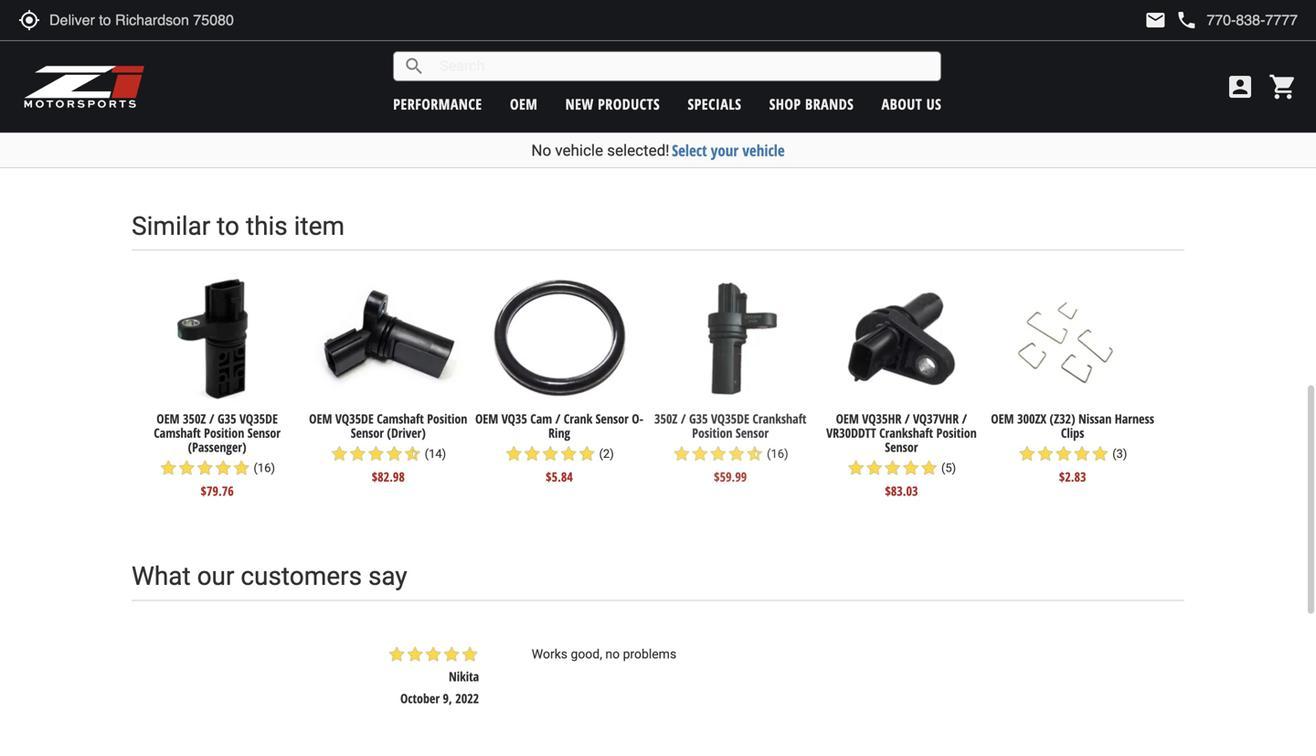 Task type: describe. For each thing, give the bounding box(es) containing it.
of
[[929, 81, 939, 99]]

sensor inside oem vq35 cam / crank  sensor o- ring star star star star star (2) $5.84
[[596, 410, 629, 428]]

works good, no problems
[[532, 647, 677, 662]]

o- for $5.84
[[461, 67, 472, 84]]

z1
[[818, 67, 830, 84]]

no
[[531, 141, 551, 159]]

position inside oem 350z / g35 vq35de camshaft position sensor (passenger) star star star star star (16) $79.76
[[204, 424, 244, 442]]

vq37vhr inside oem vq35hr / vq37vhr / vr30ddtt crankshaft position sensor star star star star star (5)
[[229, 67, 274, 84]]

$349.99
[[882, 125, 921, 142]]

ignition
[[945, 67, 985, 84]]

specials
[[688, 94, 742, 114]]

$82.98
[[372, 468, 405, 485]]

star_half inside oem vq35de camshaft position sensor (driver) star star star star star_half (14) $82.98
[[403, 445, 422, 463]]

shop
[[769, 94, 801, 114]]

oem for oem 370z / g37 / q50 / q60 vq37vhr spark plug star star star star star (30) $18.66
[[489, 67, 512, 84]]

300zx
[[1017, 410, 1047, 428]]

oem for oem vq35 cam / crank  sensor o- ring star star star star star (2) $5.84
[[475, 410, 498, 428]]

new
[[565, 94, 594, 114]]

energy
[[909, 67, 942, 84]]

nikita
[[449, 668, 479, 685]]

oem vq35hr / vq37vhr / vr30ddtt crankshaft position sensor star star star star star (5)
[[142, 67, 292, 134]]

$5.84 inside oem vq37 cam / crank  sensor o- ring $5.84
[[375, 102, 402, 119]]

2022
[[455, 690, 479, 707]]

shopping_cart link
[[1264, 72, 1298, 101]]

star star star star star nikita october 9, 2022
[[388, 646, 479, 707]]

g35 inside 350z / g35 vq35de crankshaft position sensor star star star star star_half (16) $59.99
[[689, 410, 708, 428]]

shop brands link
[[769, 94, 854, 114]]

(8)
[[767, 90, 785, 104]]

star_half inside 350z / g35 vq35de crankshaft position sensor star star star star star_half (16) $59.99
[[746, 445, 764, 463]]

/ inside oem 350z / g35 vq35de camshaft position sensor (passenger) star star star star star (16) $79.76
[[209, 410, 214, 428]]

oem vq37vhr timing kit
[[667, 67, 794, 84]]

(78)
[[938, 104, 960, 118]]

vehicle inside no vehicle selected! select your vehicle
[[555, 141, 603, 159]]

(passenger)
[[188, 438, 246, 456]]

brands
[[805, 94, 854, 114]]

camshaft inside oem 350z / g35 vq35de camshaft position sensor (passenger) star star star star star (16) $79.76
[[154, 424, 201, 442]]

products
[[598, 94, 660, 114]]

position inside oem vq35hr / vq37vhr / vr30ddtt crankshaft position sensor star star star star star (5) $83.03
[[936, 424, 977, 442]]

z1 vq37vhr high-energy ignition coil pack - set of 6 star star star star star (78) $349.99
[[818, 67, 985, 142]]

(3)
[[1112, 447, 1127, 461]]

select your vehicle link
[[672, 140, 785, 161]]

high-
[[882, 67, 909, 84]]

1 horizontal spatial vehicle
[[742, 140, 785, 161]]

good,
[[571, 647, 602, 662]]

(z32)
[[1050, 410, 1075, 428]]

oem 300zx (z32) nissan harness clips star star star star star (3) $2.83
[[991, 410, 1154, 485]]

cam for $5.84
[[359, 67, 381, 84]]

customers
[[241, 561, 362, 592]]

harness
[[1115, 410, 1154, 428]]

about
[[882, 94, 922, 114]]

oem for oem vq35hr / vq37vhr / vr30ddtt crankshaft position sensor star star star star star (5)
[[152, 67, 175, 84]]

g37
[[550, 67, 568, 84]]

mail
[[1145, 9, 1167, 31]]

(5) for oem vq35hr / vq37vhr / vr30ddtt crankshaft position sensor star star star star star (5)
[[257, 118, 272, 132]]

vq37vhr inside z1 vq37vhr high-energy ignition coil pack - set of 6 star star star star star (78) $349.99
[[833, 67, 879, 84]]

oem link
[[510, 94, 538, 114]]

selected!
[[607, 141, 670, 159]]

sensor inside 350z / g35 vq35de crankshaft position sensor star star star star star_half (16) $59.99
[[736, 424, 769, 442]]

mail link
[[1145, 9, 1167, 31]]

oem vq35de camshaft position sensor (driver) star star star star star_half (14) $82.98
[[309, 410, 467, 485]]

$5.84 inside oem vq35 cam / crank  sensor o- ring star star star star star (2) $5.84
[[546, 468, 573, 485]]

about us link
[[882, 94, 942, 114]]

ring for $5.84
[[377, 81, 399, 99]]

/ inside oem vq35 cam / crank  sensor o- ring star star star star star (2) $5.84
[[555, 410, 561, 428]]

phone link
[[1176, 9, 1298, 31]]

set
[[910, 81, 925, 99]]

vq35hr for oem vq35hr / vq37vhr / vr30ddtt crankshaft position sensor star star star star star (5)
[[178, 67, 217, 84]]

vq37
[[330, 67, 356, 84]]

(30)
[[596, 104, 617, 118]]

vq35de inside oem 350z / g35 vq35de camshaft position sensor (passenger) star star star star star (16) $79.76
[[239, 410, 278, 428]]

vq37vhr inside oem vq35hr / vq37vhr / vr30ddtt crankshaft position sensor star star star star star (5) $83.03
[[913, 410, 959, 428]]

nissan
[[1079, 410, 1112, 428]]

370z
[[515, 67, 538, 84]]

similar
[[132, 211, 210, 241]]

$79.76
[[201, 482, 234, 499]]

ring for star
[[548, 424, 570, 442]]

350z / g35 vq35de crankshaft position sensor star star star star star_half (16) $59.99
[[654, 410, 807, 485]]

say
[[368, 561, 407, 592]]

kit
[[780, 67, 794, 84]]

9,
[[443, 690, 452, 707]]

sensor inside oem vq37 cam / crank  sensor o- ring $5.84
[[425, 67, 458, 84]]

vr30ddtt for oem vq35hr / vq37vhr / vr30ddtt crankshaft position sensor star star star star star (5) $83.03
[[826, 424, 876, 442]]

mail phone
[[1145, 9, 1198, 31]]

oem for oem vq35de camshaft position sensor (driver) star star star star star_half (14) $82.98
[[309, 410, 332, 428]]

(16) inside oem 350z / g35 vq35de camshaft position sensor (passenger) star star star star star (16) $79.76
[[254, 461, 275, 475]]

$2.83
[[1059, 468, 1086, 485]]



Task type: locate. For each thing, give the bounding box(es) containing it.
0 horizontal spatial star_half
[[403, 445, 422, 463]]

oem for oem vq37vhr timing kit
[[667, 67, 691, 84]]

no
[[605, 647, 620, 662]]

pack
[[877, 81, 900, 99]]

problems
[[623, 647, 677, 662]]

spark
[[558, 81, 586, 99]]

1 star_half from the left
[[403, 445, 422, 463]]

(5) inside oem vq35hr / vq37vhr / vr30ddtt crankshaft position sensor star star star star star (5) $83.03
[[941, 461, 956, 475]]

vq35hr
[[178, 67, 217, 84], [862, 410, 902, 428]]

$18.66
[[543, 125, 576, 142]]

0 horizontal spatial vr30ddtt
[[142, 81, 192, 99]]

account_box
[[1226, 72, 1255, 101]]

q50
[[580, 67, 599, 84]]

oem inside oem vq35de camshaft position sensor (driver) star star star star star_half (14) $82.98
[[309, 410, 332, 428]]

0 vertical spatial cam
[[359, 67, 381, 84]]

new products link
[[565, 94, 660, 114]]

works
[[532, 647, 568, 662]]

sensor inside oem vq35hr / vq37vhr / vr30ddtt crankshaft position sensor star star star star star (5)
[[201, 95, 234, 113]]

october
[[400, 690, 440, 707]]

(driver)
[[387, 424, 426, 442]]

oem vq35 cam / crank  sensor o- ring star star star star star (2) $5.84
[[475, 410, 644, 485]]

cam inside oem vq37 cam / crank  sensor o- ring $5.84
[[359, 67, 381, 84]]

oem for oem 300zx (z32) nissan harness clips star star star star star (3) $2.83
[[991, 410, 1014, 428]]

1 vertical spatial $5.84
[[546, 468, 573, 485]]

(16)
[[767, 447, 788, 461], [254, 461, 275, 475]]

ring right vq35
[[548, 424, 570, 442]]

to
[[217, 211, 239, 241]]

o- for star
[[632, 410, 644, 428]]

1 vertical spatial crank
[[564, 410, 592, 428]]

shopping_cart
[[1269, 72, 1298, 101]]

us
[[926, 94, 942, 114]]

vq35hr inside oem vq35hr / vq37vhr / vr30ddtt crankshaft position sensor star star star star star (5)
[[178, 67, 217, 84]]

1 horizontal spatial 350z
[[654, 410, 678, 428]]

1 vertical spatial vq35hr
[[862, 410, 902, 428]]

crankshaft inside 350z / g35 vq35de crankshaft position sensor star star star star star_half (16) $59.99
[[753, 410, 807, 428]]

position left vq37
[[252, 81, 292, 99]]

vq37vhr inside "oem 370z / g37 / q50 / q60 vq37vhr spark plug star star star star star (30) $18.66"
[[509, 81, 554, 99]]

$469.99
[[711, 111, 750, 128]]

2 horizontal spatial vq35de
[[711, 410, 749, 428]]

cam for star
[[530, 410, 552, 428]]

ring
[[377, 81, 399, 99], [548, 424, 570, 442]]

2 350z from the left
[[654, 410, 678, 428]]

1 horizontal spatial star_half
[[746, 445, 764, 463]]

crank for $5.84
[[393, 67, 421, 84]]

1 horizontal spatial camshaft
[[377, 410, 424, 428]]

1 horizontal spatial cam
[[530, 410, 552, 428]]

oem vq37 cam / crank  sensor o- ring $5.84
[[304, 67, 472, 119]]

my_location
[[18, 9, 40, 31]]

vr30ddtt inside oem vq35hr / vq37vhr / vr30ddtt crankshaft position sensor star star star star star (5) $83.03
[[826, 424, 876, 442]]

similar to this item
[[132, 211, 345, 241]]

1 vertical spatial o-
[[632, 410, 644, 428]]

crank inside oem vq37 cam / crank  sensor o- ring $5.84
[[393, 67, 421, 84]]

crankshaft for oem vq35hr / vq37vhr / vr30ddtt crankshaft position sensor star star star star star (5) $83.03
[[879, 424, 933, 442]]

vq35de left (driver)
[[335, 410, 374, 428]]

crank right vq35
[[564, 410, 592, 428]]

specials link
[[688, 94, 742, 114]]

1 horizontal spatial g35
[[689, 410, 708, 428]]

vq35de up (passenger)
[[239, 410, 278, 428]]

ring inside oem vq37 cam / crank  sensor o- ring $5.84
[[377, 81, 399, 99]]

oem inside "oem 370z / g37 / q50 / q60 vq37vhr spark plug star star star star star (30) $18.66"
[[489, 67, 512, 84]]

camshaft
[[377, 410, 424, 428], [154, 424, 201, 442]]

(14)
[[425, 447, 446, 461]]

1 horizontal spatial o-
[[632, 410, 644, 428]]

sensor inside oem vq35de camshaft position sensor (driver) star star star star star_half (14) $82.98
[[351, 424, 384, 442]]

camshaft inside oem vq35de camshaft position sensor (driver) star star star star star_half (14) $82.98
[[377, 410, 424, 428]]

0 horizontal spatial vq35de
[[239, 410, 278, 428]]

star star star star
[[676, 88, 749, 106]]

0 horizontal spatial vehicle
[[555, 141, 603, 159]]

6
[[942, 81, 948, 99]]

coil
[[855, 81, 874, 99]]

camshaft up $82.98
[[377, 410, 424, 428]]

0 vertical spatial crank
[[393, 67, 421, 84]]

vr30ddtt for oem vq35hr / vq37vhr / vr30ddtt crankshaft position sensor star star star star star (5)
[[142, 81, 192, 99]]

new products
[[565, 94, 660, 114]]

vq35de inside oem vq35de camshaft position sensor (driver) star star star star star_half (14) $82.98
[[335, 410, 374, 428]]

vehicle
[[742, 140, 785, 161], [555, 141, 603, 159]]

1 vertical spatial cam
[[530, 410, 552, 428]]

search
[[403, 55, 425, 77]]

crankshaft for oem vq35hr / vq37vhr / vr30ddtt crankshaft position sensor star star star star star (5)
[[195, 81, 249, 99]]

crank up performance
[[393, 67, 421, 84]]

performance link
[[393, 94, 482, 114]]

what
[[132, 561, 191, 592]]

oem for oem 350z / g35 vq35de camshaft position sensor (passenger) star star star star star (16) $79.76
[[157, 410, 180, 428]]

vehicle right no
[[555, 141, 603, 159]]

vq37vhr
[[229, 67, 274, 84], [694, 67, 740, 84], [833, 67, 879, 84], [509, 81, 554, 99], [913, 410, 959, 428]]

clips
[[1061, 424, 1084, 442]]

350z inside oem 350z / g35 vq35de camshaft position sensor (passenger) star star star star star (16) $79.76
[[183, 410, 206, 428]]

1 vertical spatial vr30ddtt
[[826, 424, 876, 442]]

vr30ddtt inside oem vq35hr / vq37vhr / vr30ddtt crankshaft position sensor star star star star star (5)
[[142, 81, 192, 99]]

cam
[[359, 67, 381, 84], [530, 410, 552, 428]]

position inside 350z / g35 vq35de crankshaft position sensor star star star star star_half (16) $59.99
[[692, 424, 733, 442]]

oem inside oem vq35hr / vq37vhr / vr30ddtt crankshaft position sensor star star star star star (5) $83.03
[[836, 410, 859, 428]]

1 350z from the left
[[183, 410, 206, 428]]

0 vertical spatial (5)
[[257, 118, 272, 132]]

1 horizontal spatial crankshaft
[[753, 410, 807, 428]]

ring inside oem vq35 cam / crank  sensor o- ring star star star star star (2) $5.84
[[548, 424, 570, 442]]

z1 motorsports logo image
[[23, 64, 146, 110]]

select
[[672, 140, 707, 161]]

/ inside oem vq37 cam / crank  sensor o- ring $5.84
[[384, 67, 389, 84]]

$59.99
[[714, 468, 747, 485]]

our
[[197, 561, 234, 592]]

1 horizontal spatial (16)
[[767, 447, 788, 461]]

(5) for oem vq35hr / vq37vhr / vr30ddtt crankshaft position sensor star star star star star (5) $83.03
[[941, 461, 956, 475]]

0 horizontal spatial cam
[[359, 67, 381, 84]]

position up $59.99
[[692, 424, 733, 442]]

0 horizontal spatial crank
[[393, 67, 421, 84]]

oem vq35hr / vq37vhr / vr30ddtt crankshaft position sensor star star star star star (5) $83.03
[[826, 410, 977, 499]]

what our customers say
[[132, 561, 407, 592]]

account_box link
[[1221, 72, 1260, 101]]

0 horizontal spatial (5)
[[257, 118, 272, 132]]

0 vertical spatial vr30ddtt
[[142, 81, 192, 99]]

this
[[246, 211, 288, 241]]

position up (14)
[[427, 410, 467, 428]]

oem inside oem 350z / g35 vq35de camshaft position sensor (passenger) star star star star star (16) $79.76
[[157, 410, 180, 428]]

g35 inside oem 350z / g35 vq35de camshaft position sensor (passenger) star star star star star (16) $79.76
[[218, 410, 236, 428]]

your
[[711, 140, 739, 161]]

o-
[[461, 67, 472, 84], [632, 410, 644, 428]]

(5) inside oem vq35hr / vq37vhr / vr30ddtt crankshaft position sensor star star star star star (5)
[[257, 118, 272, 132]]

cam right vq35
[[530, 410, 552, 428]]

0 horizontal spatial $5.84
[[375, 102, 402, 119]]

0 horizontal spatial g35
[[218, 410, 236, 428]]

0 horizontal spatial o-
[[461, 67, 472, 84]]

$5.84
[[375, 102, 402, 119], [546, 468, 573, 485]]

star_half
[[403, 445, 422, 463], [746, 445, 764, 463]]

crank inside oem vq35 cam / crank  sensor o- ring star star star star star (2) $5.84
[[564, 410, 592, 428]]

0 vertical spatial vq35hr
[[178, 67, 217, 84]]

0 horizontal spatial ring
[[377, 81, 399, 99]]

about us
[[882, 94, 942, 114]]

vq35de up $59.99
[[711, 410, 749, 428]]

crankshaft inside oem vq35hr / vq37vhr / vr30ddtt crankshaft position sensor star star star star star (5) $83.03
[[879, 424, 933, 442]]

cam inside oem vq35 cam / crank  sensor o- ring star star star star star (2) $5.84
[[530, 410, 552, 428]]

1 horizontal spatial (5)
[[941, 461, 956, 475]]

oem inside oem 300zx (z32) nissan harness clips star star star star star (3) $2.83
[[991, 410, 1014, 428]]

1 horizontal spatial $5.84
[[546, 468, 573, 485]]

1 horizontal spatial vq35hr
[[862, 410, 902, 428]]

o- inside oem vq37 cam / crank  sensor o- ring $5.84
[[461, 67, 472, 84]]

1 vq35de from the left
[[239, 410, 278, 428]]

1 horizontal spatial vq35de
[[335, 410, 374, 428]]

oem for oem vq37 cam / crank  sensor o- ring $5.84
[[304, 67, 327, 84]]

0 vertical spatial $5.84
[[375, 102, 402, 119]]

no vehicle selected! select your vehicle
[[531, 140, 785, 161]]

2 horizontal spatial crankshaft
[[879, 424, 933, 442]]

shop brands
[[769, 94, 854, 114]]

sensor inside oem vq35hr / vq37vhr / vr30ddtt crankshaft position sensor star star star star star (5) $83.03
[[885, 438, 918, 456]]

item
[[294, 211, 345, 241]]

0 horizontal spatial (16)
[[254, 461, 275, 475]]

1 horizontal spatial ring
[[548, 424, 570, 442]]

oem inside oem vq37 cam / crank  sensor o- ring $5.84
[[304, 67, 327, 84]]

oem 350z / g35 vq35de camshaft position sensor (passenger) star star star star star (16) $79.76
[[154, 410, 281, 499]]

0 horizontal spatial crankshaft
[[195, 81, 249, 99]]

oem inside oem vq35hr / vq37vhr / vr30ddtt crankshaft position sensor star star star star star (5)
[[152, 67, 175, 84]]

sensor
[[425, 67, 458, 84], [201, 95, 234, 113], [596, 410, 629, 428], [248, 424, 281, 442], [351, 424, 384, 442], [736, 424, 769, 442], [885, 438, 918, 456]]

star_half down (driver)
[[403, 445, 422, 463]]

2 star_half from the left
[[746, 445, 764, 463]]

0 vertical spatial ring
[[377, 81, 399, 99]]

$83.03
[[885, 482, 918, 499]]

vq35hr inside oem vq35hr / vq37vhr / vr30ddtt crankshaft position sensor star star star star star (5) $83.03
[[862, 410, 902, 428]]

0 vertical spatial o-
[[461, 67, 472, 84]]

oem
[[152, 67, 175, 84], [304, 67, 327, 84], [489, 67, 512, 84], [667, 67, 691, 84], [510, 94, 538, 114], [157, 410, 180, 428], [309, 410, 332, 428], [475, 410, 498, 428], [836, 410, 859, 428], [991, 410, 1014, 428]]

oem 370z / g37 / q50 / q60 vq37vhr spark plug star star star star star (30) $18.66
[[489, 67, 630, 142]]

timing
[[743, 67, 777, 84]]

1 g35 from the left
[[218, 410, 236, 428]]

crank for star
[[564, 410, 592, 428]]

position inside oem vq35de camshaft position sensor (driver) star star star star star_half (14) $82.98
[[427, 410, 467, 428]]

oem for oem vq35hr / vq37vhr / vr30ddtt crankshaft position sensor star star star star star (5) $83.03
[[836, 410, 859, 428]]

vq35hr for oem vq35hr / vq37vhr / vr30ddtt crankshaft position sensor star star star star star (5) $83.03
[[862, 410, 902, 428]]

(16) inside 350z / g35 vq35de crankshaft position sensor star star star star star_half (16) $59.99
[[767, 447, 788, 461]]

sensor inside oem 350z / g35 vq35de camshaft position sensor (passenger) star star star star star (16) $79.76
[[248, 424, 281, 442]]

0 horizontal spatial vq35hr
[[178, 67, 217, 84]]

position inside oem vq35hr / vq37vhr / vr30ddtt crankshaft position sensor star star star star star (5)
[[252, 81, 292, 99]]

(2)
[[599, 447, 614, 461]]

position left 300zx
[[936, 424, 977, 442]]

o- inside oem vq35 cam / crank  sensor o- ring star star star star star (2) $5.84
[[632, 410, 644, 428]]

crankshaft
[[195, 81, 249, 99], [753, 410, 807, 428], [879, 424, 933, 442]]

cam right vq37
[[359, 67, 381, 84]]

plug
[[589, 81, 610, 99]]

-
[[903, 81, 907, 99]]

phone
[[1176, 9, 1198, 31]]

performance
[[393, 94, 482, 114]]

1 horizontal spatial vr30ddtt
[[826, 424, 876, 442]]

$80.77
[[1056, 125, 1089, 142]]

0 horizontal spatial 350z
[[183, 410, 206, 428]]

/
[[220, 67, 225, 84], [278, 67, 283, 84], [384, 67, 389, 84], [541, 67, 546, 84], [571, 67, 577, 84], [602, 67, 608, 84], [209, 410, 214, 428], [555, 410, 561, 428], [681, 410, 686, 428], [905, 410, 910, 428], [962, 410, 967, 428]]

star_half up $59.99
[[746, 445, 764, 463]]

1 vertical spatial (5)
[[941, 461, 956, 475]]

/ inside 350z / g35 vq35de crankshaft position sensor star star star star star_half (16) $59.99
[[681, 410, 686, 428]]

1 horizontal spatial crank
[[564, 410, 592, 428]]

2 vq35de from the left
[[335, 410, 374, 428]]

3 vq35de from the left
[[711, 410, 749, 428]]

camshaft up the $79.76
[[154, 424, 201, 442]]

ring right vq37
[[377, 81, 399, 99]]

350z inside 350z / g35 vq35de crankshaft position sensor star star star star star_half (16) $59.99
[[654, 410, 678, 428]]

oem inside oem vq35 cam / crank  sensor o- ring star star star star star (2) $5.84
[[475, 410, 498, 428]]

vq35de inside 350z / g35 vq35de crankshaft position sensor star star star star star_half (16) $59.99
[[711, 410, 749, 428]]

2 g35 from the left
[[689, 410, 708, 428]]

vq35
[[502, 410, 527, 428]]

vq35de
[[239, 410, 278, 428], [335, 410, 374, 428], [711, 410, 749, 428]]

crankshaft inside oem vq35hr / vq37vhr / vr30ddtt crankshaft position sensor star star star star star (5)
[[195, 81, 249, 99]]

vehicle right your
[[742, 140, 785, 161]]

oem for oem
[[510, 94, 538, 114]]

1 vertical spatial ring
[[548, 424, 570, 442]]

position
[[252, 81, 292, 99], [427, 410, 467, 428], [204, 424, 244, 442], [692, 424, 733, 442], [936, 424, 977, 442]]

position up the $79.76
[[204, 424, 244, 442]]

Search search field
[[425, 52, 941, 80]]

0 horizontal spatial camshaft
[[154, 424, 201, 442]]



Task type: vqa. For each thing, say whether or not it's contained in the screenshot.
oem within OEM VQ35HR / VQ37VHR / VR30DDTT Crankshaft Position Sensor star star star star star (5) $83.03
yes



